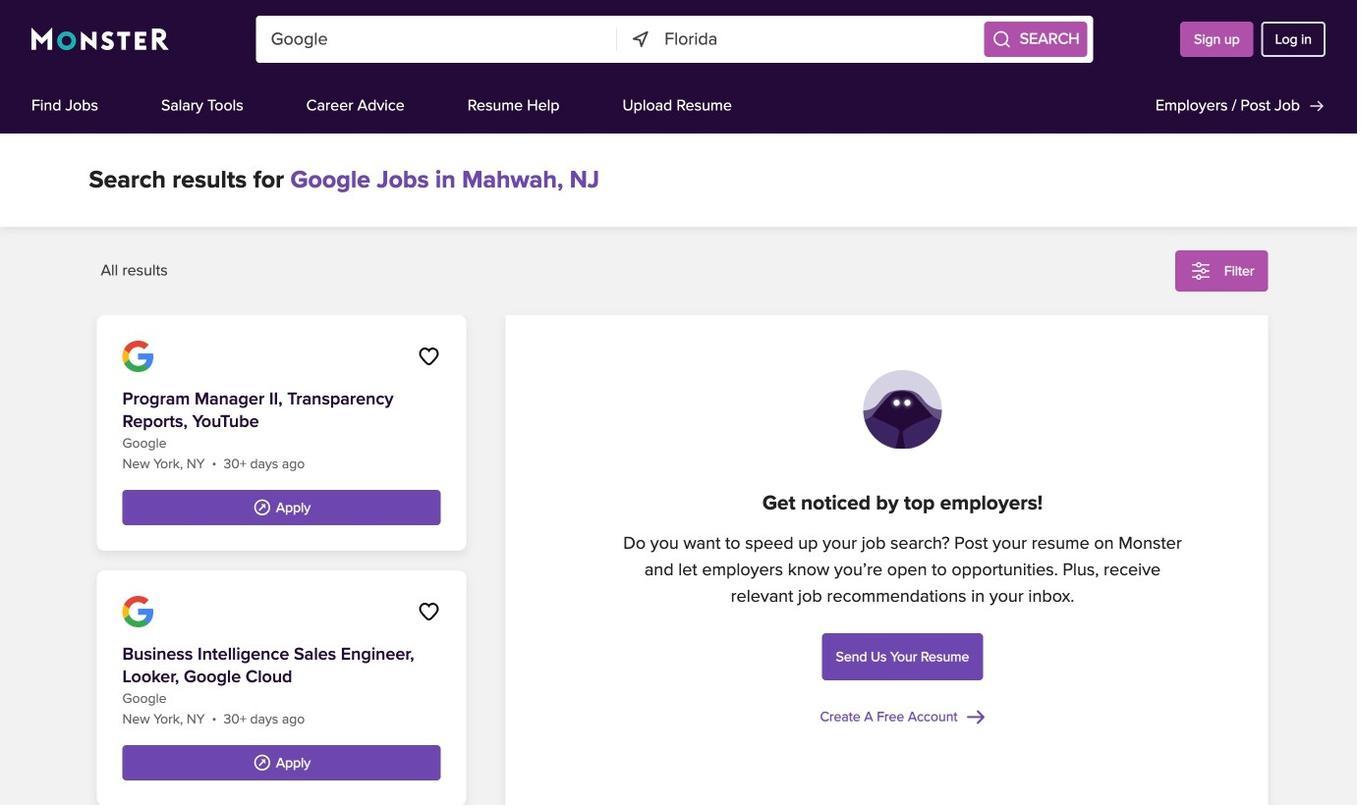 Task type: vqa. For each thing, say whether or not it's contained in the screenshot.
the Search image on the right top
no



Task type: locate. For each thing, give the bounding box(es) containing it.
google logo image
[[122, 341, 153, 372], [122, 597, 153, 628]]

filter image
[[1189, 259, 1213, 283], [1189, 259, 1213, 283]]

Enter location or "remote" search field
[[665, 16, 979, 63]]

0 vertical spatial google logo image
[[122, 341, 153, 372]]

business intelligence sales engineer, looker, google cloud at google element
[[97, 571, 466, 806]]

1 vertical spatial google logo image
[[122, 597, 153, 628]]

google logo image inside program manager ii, transparency reports, youtube at google element
[[122, 341, 153, 372]]

google logo image for business intelligence sales engineer, looker, google cloud at google element
[[122, 597, 153, 628]]

1 google logo image from the top
[[122, 341, 153, 372]]

Search jobs, keywords, companies search field
[[256, 16, 617, 63]]

save this job image
[[417, 600, 441, 624]]

google logo image inside business intelligence sales engineer, looker, google cloud at google element
[[122, 597, 153, 628]]

2 google logo image from the top
[[122, 597, 153, 628]]



Task type: describe. For each thing, give the bounding box(es) containing it.
monster image
[[31, 28, 169, 51]]

google logo image for program manager ii, transparency reports, youtube at google element
[[122, 341, 153, 372]]

enable reverse geolocation image
[[630, 28, 652, 50]]

program manager ii, transparency reports, youtube at google element
[[97, 315, 466, 551]]

save this job image
[[417, 345, 441, 369]]



